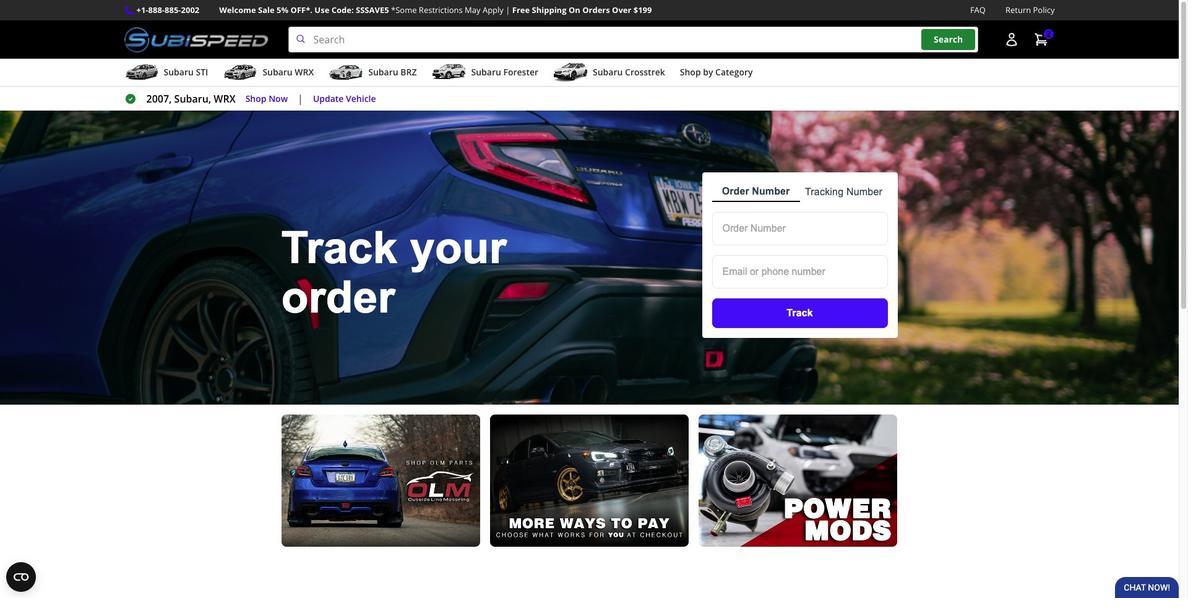 Task type: vqa. For each thing, say whether or not it's contained in the screenshot.
the OLM Signature Series Ebrake Handle (Black Carbon w/ Black) - 2015-2021 Subaru WRX / STI / 2013-2021 Scion FR-S / Subaru BRZ / Toyota 86 / 2014-2018 Forester / 2013-2017 Crosstrek link
no



Task type: locate. For each thing, give the bounding box(es) containing it.
2002
[[181, 4, 199, 15]]

code:
[[331, 4, 354, 15]]

subaru forester button
[[432, 61, 538, 86]]

0 horizontal spatial shop
[[245, 93, 266, 104]]

3 subaru from the left
[[368, 66, 398, 78]]

crosstrek
[[625, 66, 665, 78]]

forester
[[503, 66, 538, 78]]

shop left by
[[680, 66, 701, 78]]

subaru up now
[[263, 66, 293, 78]]

0 horizontal spatial wrx
[[214, 92, 236, 106]]

sssave5
[[356, 4, 389, 15]]

2 subaru from the left
[[263, 66, 293, 78]]

subaru forester
[[471, 66, 538, 78]]

restrictions
[[419, 4, 463, 15]]

4 subaru from the left
[[471, 66, 501, 78]]

+1-888-885-2002
[[136, 4, 199, 15]]

| left free
[[506, 4, 510, 15]]

update
[[313, 93, 344, 104]]

0 horizontal spatial |
[[298, 92, 303, 106]]

5 subaru from the left
[[593, 66, 623, 78]]

subaru left brz
[[368, 66, 398, 78]]

2007, subaru, wrx
[[146, 92, 236, 106]]

|
[[506, 4, 510, 15], [298, 92, 303, 106]]

free
[[512, 4, 530, 15]]

wrx
[[295, 66, 314, 78], [214, 92, 236, 106]]

wrx down a subaru wrx thumbnail image on the top left of the page
[[214, 92, 236, 106]]

shop left now
[[245, 93, 266, 104]]

subaru left sti
[[164, 66, 194, 78]]

faq link
[[970, 4, 986, 17]]

subaru
[[164, 66, 194, 78], [263, 66, 293, 78], [368, 66, 398, 78], [471, 66, 501, 78], [593, 66, 623, 78]]

*some
[[391, 4, 417, 15]]

2 button
[[1027, 27, 1055, 52]]

vehicle
[[346, 93, 376, 104]]

1 horizontal spatial wrx
[[295, 66, 314, 78]]

5%
[[277, 4, 288, 15]]

off*.
[[291, 4, 312, 15]]

a subaru sti thumbnail image image
[[124, 63, 159, 82]]

+1-888-885-2002 link
[[136, 4, 199, 17]]

subaru sti button
[[124, 61, 208, 86]]

a subaru brz thumbnail image image
[[329, 63, 363, 82]]

1 subaru from the left
[[164, 66, 194, 78]]

shop
[[680, 66, 701, 78], [245, 93, 266, 104]]

shop now
[[245, 93, 288, 104]]

shop inside "dropdown button"
[[680, 66, 701, 78]]

welcome
[[219, 4, 256, 15]]

subaru brz button
[[329, 61, 417, 86]]

subaru crosstrek button
[[553, 61, 665, 86]]

on
[[569, 4, 580, 15]]

shop by category button
[[680, 61, 753, 86]]

subaru left "forester"
[[471, 66, 501, 78]]

subaru for subaru wrx
[[263, 66, 293, 78]]

wrx up update
[[295, 66, 314, 78]]

shipping
[[532, 4, 566, 15]]

button image
[[1004, 32, 1019, 47]]

0 vertical spatial wrx
[[295, 66, 314, 78]]

888-
[[148, 4, 165, 15]]

| right now
[[298, 92, 303, 106]]

1 horizontal spatial shop
[[680, 66, 701, 78]]

0 vertical spatial |
[[506, 4, 510, 15]]

0 vertical spatial shop
[[680, 66, 701, 78]]

subaru left "crosstrek"
[[593, 66, 623, 78]]

subaru brz
[[368, 66, 417, 78]]

category
[[715, 66, 753, 78]]

brz
[[400, 66, 417, 78]]

may
[[465, 4, 481, 15]]

by
[[703, 66, 713, 78]]

apply
[[483, 4, 504, 15]]

sale
[[258, 4, 275, 15]]

policy
[[1033, 4, 1055, 15]]

1 vertical spatial wrx
[[214, 92, 236, 106]]

update vehicle
[[313, 93, 376, 104]]

a subaru crosstrek thumbnail image image
[[553, 63, 588, 82]]

1 vertical spatial shop
[[245, 93, 266, 104]]

return policy link
[[1005, 4, 1055, 17]]

open widget image
[[6, 563, 36, 593]]

a subaru wrx thumbnail image image
[[223, 63, 258, 82]]



Task type: describe. For each thing, give the bounding box(es) containing it.
subaru for subaru sti
[[164, 66, 194, 78]]

1 vertical spatial |
[[298, 92, 303, 106]]

welcome sale 5% off*. use code: sssave5
[[219, 4, 389, 15]]

search input field
[[288, 27, 978, 53]]

now
[[269, 93, 288, 104]]

a subaru forester thumbnail image image
[[432, 63, 466, 82]]

shop by category
[[680, 66, 753, 78]]

subaru,
[[174, 92, 211, 106]]

+1-
[[136, 4, 148, 15]]

$199
[[633, 4, 652, 15]]

subaru wrx button
[[223, 61, 314, 86]]

orders
[[582, 4, 610, 15]]

subaru for subaru brz
[[368, 66, 398, 78]]

subaru for subaru crosstrek
[[593, 66, 623, 78]]

over
[[612, 4, 631, 15]]

search
[[934, 34, 963, 45]]

*some restrictions may apply | free shipping on orders over $199
[[391, 4, 652, 15]]

update vehicle button
[[313, 92, 376, 106]]

subaru for subaru forester
[[471, 66, 501, 78]]

1 horizontal spatial |
[[506, 4, 510, 15]]

shop for shop now
[[245, 93, 266, 104]]

shop now link
[[245, 92, 288, 106]]

sti
[[196, 66, 208, 78]]

subaru sti
[[164, 66, 208, 78]]

subaru crosstrek
[[593, 66, 665, 78]]

subaru wrx
[[263, 66, 314, 78]]

2
[[1046, 28, 1051, 40]]

subispeed logo image
[[124, 27, 268, 53]]

faq
[[970, 4, 986, 15]]

search button
[[921, 29, 975, 50]]

2007,
[[146, 92, 172, 106]]

wrx inside dropdown button
[[295, 66, 314, 78]]

885-
[[165, 4, 181, 15]]

return policy
[[1005, 4, 1055, 15]]

use
[[315, 4, 329, 15]]

shop for shop by category
[[680, 66, 701, 78]]

return
[[1005, 4, 1031, 15]]



